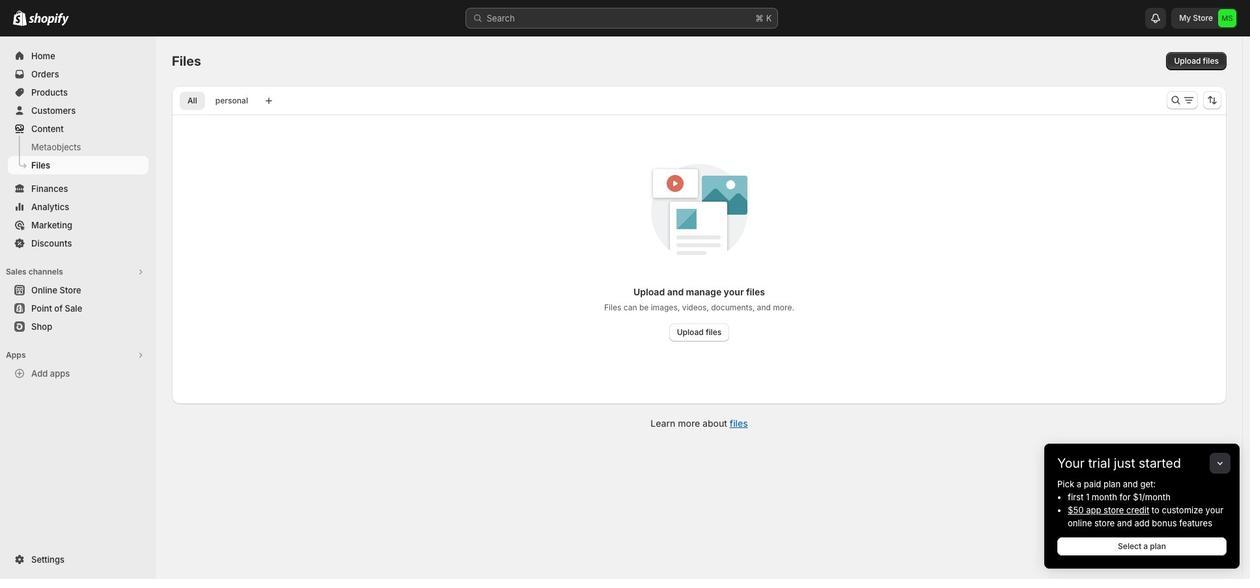 Task type: locate. For each thing, give the bounding box(es) containing it.
tab list
[[177, 91, 259, 110]]



Task type: vqa. For each thing, say whether or not it's contained in the screenshot.
"Tab List" at left top
yes



Task type: describe. For each thing, give the bounding box(es) containing it.
shopify image
[[29, 13, 69, 26]]

my store image
[[1219, 9, 1237, 27]]

shopify image
[[13, 10, 27, 26]]



